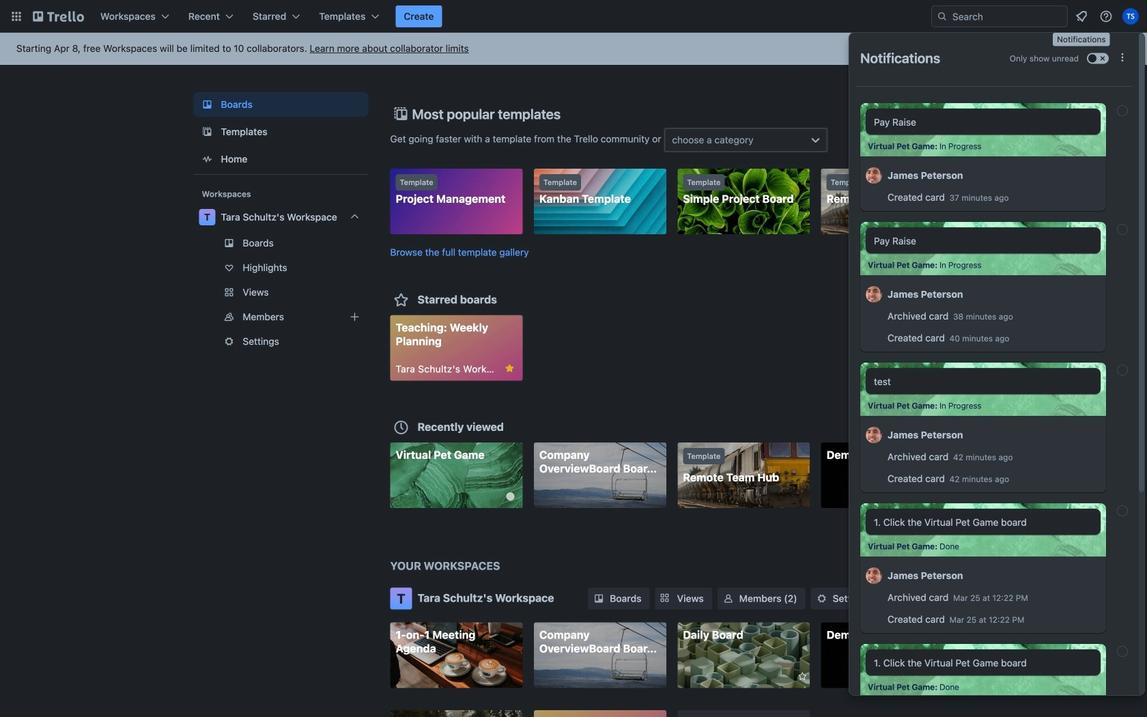 Task type: vqa. For each thing, say whether or not it's contained in the screenshot.
Connect your communication and collaboration apps so that no ideas or tasks fall through the cracks.
no



Task type: locate. For each thing, give the bounding box(es) containing it.
add image
[[347, 309, 363, 325]]

1 horizontal spatial sm image
[[815, 592, 829, 605]]

0 horizontal spatial sm image
[[592, 592, 606, 605]]

1 james peterson (jamespeterson93) image from the top
[[866, 165, 882, 186]]

1 vertical spatial james peterson (jamespeterson93) image
[[866, 565, 882, 586]]

primary element
[[0, 0, 1147, 33]]

back to home image
[[33, 5, 84, 27]]

home image
[[199, 151, 215, 167]]

open information menu image
[[1100, 10, 1113, 23]]

1 vertical spatial james peterson (jamespeterson93) image
[[866, 425, 882, 445]]

sm image
[[592, 592, 606, 605], [815, 592, 829, 605]]

search image
[[937, 11, 948, 22]]

tooltip
[[1053, 33, 1110, 46]]

0 vertical spatial james peterson (jamespeterson93) image
[[866, 165, 882, 186]]

james peterson (jamespeterson93) image
[[866, 284, 882, 305], [866, 565, 882, 586]]

tara schultz (taraschultz7) image
[[1123, 8, 1139, 25]]

james peterson (jamespeterson93) image
[[866, 165, 882, 186], [866, 425, 882, 445]]

1 james peterson (jamespeterson93) image from the top
[[866, 284, 882, 305]]

0 vertical spatial james peterson (jamespeterson93) image
[[866, 284, 882, 305]]



Task type: describe. For each thing, give the bounding box(es) containing it.
1 sm image from the left
[[592, 592, 606, 605]]

2 sm image from the left
[[815, 592, 829, 605]]

2 james peterson (jamespeterson93) image from the top
[[866, 565, 882, 586]]

click to star this board. it will be added to your starred list. image
[[791, 670, 803, 683]]

0 notifications image
[[1074, 8, 1090, 25]]

board image
[[199, 96, 215, 113]]

2 james peterson (jamespeterson93) image from the top
[[866, 425, 882, 445]]

template board image
[[199, 124, 215, 140]]

sm image
[[722, 592, 735, 605]]

Search field
[[948, 7, 1067, 26]]



